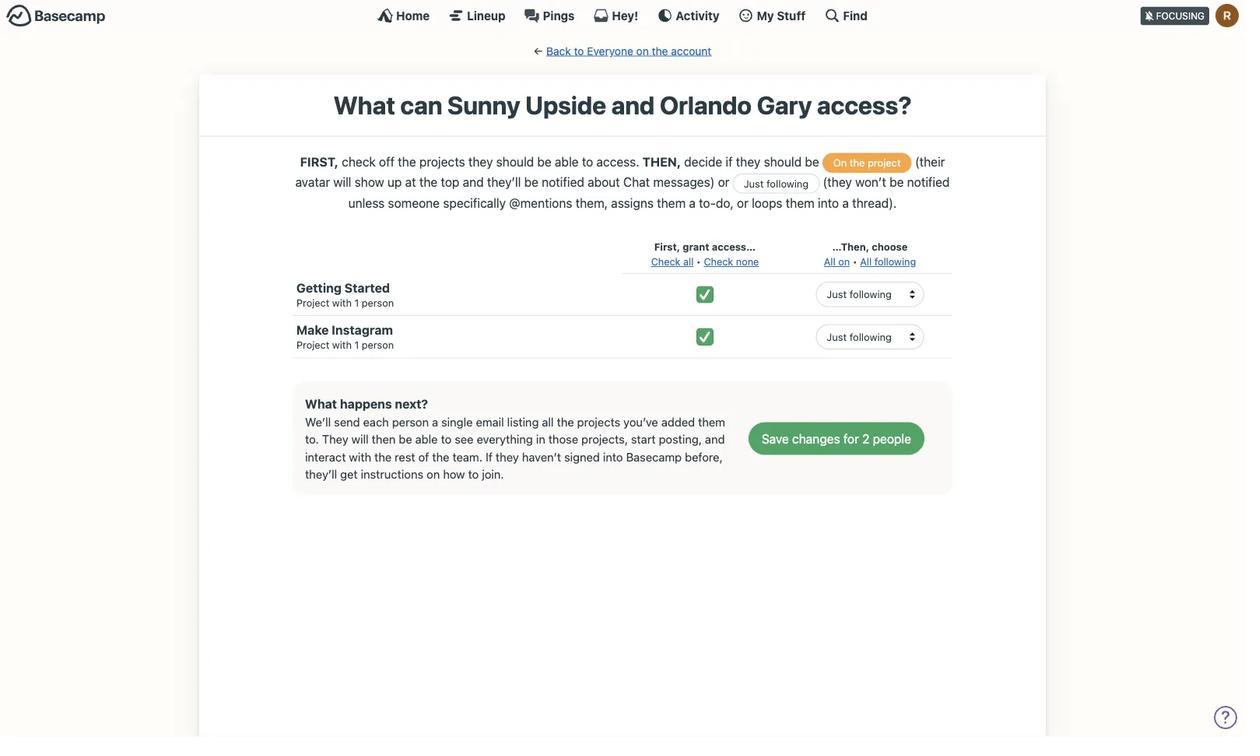 Task type: vqa. For each thing, say whether or not it's contained in the screenshot.
JOSH FISKE icon
no



Task type: describe. For each thing, give the bounding box(es) containing it.
my stuff button
[[738, 8, 806, 23]]

access…
[[712, 241, 756, 253]]

focusing button
[[1141, 0, 1246, 30]]

those
[[549, 433, 579, 446]]

team.
[[453, 450, 483, 464]]

(their
[[915, 154, 945, 169]]

about
[[588, 175, 620, 189]]

to.
[[305, 433, 319, 446]]

first,
[[655, 241, 680, 253]]

all inside first, grant access… check all • check none
[[684, 256, 694, 267]]

the down then
[[375, 450, 392, 464]]

be inside what happens next? we'll send each person a single email listing all the projects you've added them to.                    they will then be able to see everything in those projects, start posting, and interact with the rest of the team.                   if they haven't signed into basecamp before, they'll get instructions on how to join.
[[399, 433, 412, 446]]

person inside what happens next? we'll send each person a single email listing all the projects you've added them to.                    they will then be able to see everything in those projects, start posting, and interact with the rest of the team.                   if they haven't signed into basecamp before, they'll get instructions on how to join.
[[392, 415, 429, 429]]

1 horizontal spatial a
[[689, 195, 696, 210]]

pings
[[543, 9, 575, 22]]

access.
[[597, 154, 640, 169]]

first, check off the projects they should be able to access. then, decide if they should be
[[300, 154, 823, 169]]

hey! button
[[594, 8, 639, 23]]

happens
[[340, 396, 392, 411]]

ruby image
[[1216, 4, 1239, 27]]

with inside what happens next? we'll send each person a single email listing all the projects you've added them to.                    they will then be able to see everything in those projects, start posting, and interact with the rest of the team.                   if they haven't signed into basecamp before, they'll get instructions on how to join.
[[349, 450, 371, 464]]

0 vertical spatial projects
[[420, 154, 465, 169]]

all on button
[[824, 254, 850, 269]]

check none button
[[704, 254, 759, 269]]

the right off at the top left of page
[[398, 154, 416, 169]]

the inside (their avatar will show up at the top and they'll be notified about chat messages)           or
[[419, 175, 438, 189]]

notified inside (their avatar will show up at the top and they'll be notified about chat messages)           or
[[542, 175, 585, 189]]

getting started project                             with 1 person
[[297, 280, 394, 308]]

hey!
[[612, 9, 639, 22]]

0 vertical spatial able
[[555, 154, 579, 169]]

to down team.
[[468, 468, 479, 481]]

they'll inside what happens next? we'll send each person a single email listing all the projects you've added them to.                    they will then be able to see everything in those projects, start posting, and interact with the rest of the team.                   if they haven't signed into basecamp before, they'll get instructions on how to join.
[[305, 468, 337, 481]]

my stuff
[[757, 9, 806, 22]]

each
[[363, 415, 389, 429]]

all following button
[[860, 254, 916, 269]]

1 for started
[[355, 297, 359, 308]]

the right "on"
[[850, 157, 865, 168]]

listing
[[507, 415, 539, 429]]

chat
[[624, 175, 650, 189]]

single
[[441, 415, 473, 429]]

then,
[[643, 154, 681, 169]]

2 all from the left
[[860, 256, 872, 267]]

they
[[322, 433, 349, 446]]

can
[[400, 90, 442, 120]]

show
[[355, 175, 384, 189]]

you've
[[624, 415, 658, 429]]

make
[[297, 323, 329, 338]]

if
[[486, 450, 493, 464]]

• inside first, grant access… check all • check none
[[697, 256, 701, 267]]

everyone
[[587, 44, 634, 57]]

signed
[[564, 450, 600, 464]]

start
[[631, 433, 656, 446]]

into inside what happens next? we'll send each person a single email listing all the projects you've added them to.                    they will then be able to see everything in those projects, start posting, and interact with the rest of the team.                   if they haven't signed into basecamp before, they'll get instructions on how to join.
[[603, 450, 623, 464]]

get
[[340, 468, 358, 481]]

focusing
[[1157, 11, 1205, 21]]

on
[[834, 157, 847, 168]]

top
[[441, 175, 460, 189]]

person for instagram
[[362, 339, 394, 351]]

they'll inside (their avatar will show up at the top and they'll be notified about chat messages)           or
[[487, 175, 521, 189]]

project for make
[[297, 339, 330, 351]]

to up about
[[582, 154, 593, 169]]

into inside (they won't be notified unless someone specifically @mentions them, assigns them a to-do, or loops them into a thread).
[[818, 195, 839, 210]]

(they
[[823, 175, 852, 189]]

activity link
[[657, 8, 720, 23]]

the up those
[[557, 415, 574, 429]]

with for started
[[332, 297, 352, 308]]

what for what can sunny upside and orlando gary access?
[[334, 90, 395, 120]]

the right of in the left bottom of the page
[[432, 450, 450, 464]]

of
[[418, 450, 429, 464]]

then
[[372, 433, 396, 446]]

orlando
[[660, 90, 752, 120]]

gary
[[757, 90, 812, 120]]

1 should from the left
[[496, 154, 534, 169]]

assigns
[[611, 195, 654, 210]]

on inside what happens next? we'll send each person a single email listing all the projects you've added them to.                    they will then be able to see everything in those projects, start posting, and interact with the rest of the team.                   if they haven't signed into basecamp before, they'll get instructions on how to join.
[[427, 468, 440, 481]]

1 horizontal spatial and
[[612, 90, 655, 120]]

(their avatar will show up at the top and they'll be notified about chat messages)           or
[[295, 154, 945, 189]]

to left see
[[441, 433, 452, 446]]

basecamp
[[626, 450, 682, 464]]

thread).
[[852, 195, 897, 210]]

first, grant access… check all • check none
[[651, 241, 759, 267]]

0 vertical spatial following
[[767, 177, 809, 189]]

specifically
[[443, 195, 506, 210]]

all inside what happens next? we'll send each person a single email listing all the projects you've added them to.                    they will then be able to see everything in those projects, start posting, and interact with the rest of the team.                   if they haven't signed into basecamp before, they'll get instructions on how to join.
[[542, 415, 554, 429]]

…then,
[[833, 241, 870, 253]]

@mentions
[[509, 195, 573, 210]]

up
[[388, 175, 402, 189]]

join.
[[482, 468, 504, 481]]

what happens next? we'll send each person a single email listing all the projects you've added them to.                    they will then be able to see everything in those projects, start posting, and interact with the rest of the team.                   if they haven't signed into basecamp before, they'll get instructions on how to join.
[[305, 396, 726, 481]]

added
[[662, 415, 695, 429]]

2 horizontal spatial they
[[736, 154, 761, 169]]

stuff
[[777, 9, 806, 22]]

first,
[[300, 154, 339, 169]]

activity
[[676, 9, 720, 22]]

everything
[[477, 433, 533, 446]]

find button
[[825, 8, 868, 23]]

decide
[[684, 154, 723, 169]]



Task type: locate. For each thing, give the bounding box(es) containing it.
check down access…
[[704, 256, 734, 267]]

or up do,
[[718, 175, 730, 189]]

0 horizontal spatial check
[[651, 256, 681, 267]]

a inside what happens next? we'll send each person a single email listing all the projects you've added them to.                    they will then be able to see everything in those projects, start posting, and interact with the rest of the team.                   if they haven't signed into basecamp before, they'll get instructions on how to join.
[[432, 415, 438, 429]]

with for instagram
[[332, 339, 352, 351]]

0 vertical spatial with
[[332, 297, 352, 308]]

able
[[555, 154, 579, 169], [415, 433, 438, 446]]

1 down started
[[355, 297, 359, 308]]

(they won't be notified unless someone specifically @mentions them, assigns them a to-do, or loops them into a thread).
[[349, 175, 950, 210]]

email
[[476, 415, 504, 429]]

0 horizontal spatial •
[[697, 256, 701, 267]]

them right added
[[698, 415, 726, 429]]

• down grant
[[697, 256, 701, 267]]

back to everyone on the account link
[[547, 44, 712, 57]]

•
[[697, 256, 701, 267], [853, 256, 858, 267]]

will down send
[[352, 433, 369, 446]]

on
[[637, 44, 649, 57], [839, 256, 850, 267], [427, 468, 440, 481]]

what up "we'll"
[[305, 396, 337, 411]]

with up get
[[349, 450, 371, 464]]

1 check from the left
[[651, 256, 681, 267]]

messages)
[[653, 175, 715, 189]]

be inside (they won't be notified unless someone specifically @mentions them, assigns them a to-do, or loops them into a thread).
[[890, 175, 904, 189]]

them down just following
[[786, 195, 815, 210]]

person for started
[[362, 297, 394, 308]]

with
[[332, 297, 352, 308], [332, 339, 352, 351], [349, 450, 371, 464]]

with down the instagram
[[332, 339, 352, 351]]

at
[[405, 175, 416, 189]]

notified inside (they won't be notified unless someone specifically @mentions them, assigns them a to-do, or loops them into a thread).
[[907, 175, 950, 189]]

1 horizontal spatial all
[[684, 256, 694, 267]]

unless
[[349, 195, 385, 210]]

posting,
[[659, 433, 702, 446]]

none
[[736, 256, 759, 267]]

with inside getting started project                             with 1 person
[[332, 297, 352, 308]]

won't
[[856, 175, 887, 189]]

and up before,
[[705, 433, 725, 446]]

2 1 from the top
[[355, 339, 359, 351]]

and down back to everyone on the account link on the top
[[612, 90, 655, 120]]

0 horizontal spatial notified
[[542, 175, 585, 189]]

2 vertical spatial and
[[705, 433, 725, 446]]

0 vertical spatial or
[[718, 175, 730, 189]]

0 horizontal spatial all
[[542, 415, 554, 429]]

they'll down interact at bottom left
[[305, 468, 337, 481]]

off
[[379, 154, 395, 169]]

instructions
[[361, 468, 424, 481]]

0 horizontal spatial into
[[603, 450, 623, 464]]

1
[[355, 297, 359, 308], [355, 339, 359, 351]]

0 vertical spatial 1
[[355, 297, 359, 308]]

• inside …then, choose all on • all following
[[853, 256, 858, 267]]

1 vertical spatial into
[[603, 450, 623, 464]]

…then, choose all on • all following
[[824, 241, 916, 267]]

1 horizontal spatial projects
[[577, 415, 621, 429]]

2 notified from the left
[[907, 175, 950, 189]]

just
[[744, 177, 764, 189]]

0 horizontal spatial following
[[767, 177, 809, 189]]

project inside getting started project                             with 1 person
[[297, 297, 330, 308]]

home
[[396, 9, 430, 22]]

projects up the top
[[420, 154, 465, 169]]

0 horizontal spatial they
[[469, 154, 493, 169]]

notified down (their
[[907, 175, 950, 189]]

into down (they
[[818, 195, 839, 210]]

project down make
[[297, 339, 330, 351]]

what for what happens next? we'll send each person a single email listing all the projects you've added them to.                    they will then be able to see everything in those projects, start posting, and interact with the rest of the team.                   if they haven't signed into basecamp before, they'll get instructions on how to join.
[[305, 396, 337, 411]]

2 • from the left
[[853, 256, 858, 267]]

1 vertical spatial what
[[305, 396, 337, 411]]

person down next?
[[392, 415, 429, 429]]

on right everyone
[[637, 44, 649, 57]]

check
[[342, 154, 376, 169]]

the left account
[[652, 44, 668, 57]]

they right if
[[736, 154, 761, 169]]

1 horizontal spatial on
[[637, 44, 649, 57]]

into
[[818, 195, 839, 210], [603, 450, 623, 464]]

all down grant
[[684, 256, 694, 267]]

2 project from the top
[[297, 339, 330, 351]]

1 horizontal spatial following
[[875, 256, 916, 267]]

choose
[[872, 241, 908, 253]]

pings button
[[524, 8, 575, 23]]

my
[[757, 9, 774, 22]]

2 horizontal spatial on
[[839, 256, 850, 267]]

following inside …then, choose all on • all following
[[875, 256, 916, 267]]

into down 'projects,'
[[603, 450, 623, 464]]

will down the check
[[333, 175, 351, 189]]

should up @mentions
[[496, 154, 534, 169]]

a left single
[[432, 415, 438, 429]]

home link
[[378, 8, 430, 23]]

on inside …then, choose all on • all following
[[839, 256, 850, 267]]

1 horizontal spatial into
[[818, 195, 839, 210]]

1 horizontal spatial check
[[704, 256, 734, 267]]

find
[[843, 9, 868, 22]]

project inside make instagram project                             with 1 person
[[297, 339, 330, 351]]

to right back
[[574, 44, 584, 57]]

switch accounts image
[[6, 4, 106, 28]]

them inside what happens next? we'll send each person a single email listing all the projects you've added them to.                    they will then be able to see everything in those projects, start posting, and interact with the rest of the team.                   if they haven't signed into basecamp before, they'll get instructions on how to join.
[[698, 415, 726, 429]]

1 vertical spatial they'll
[[305, 468, 337, 481]]

main element
[[0, 0, 1246, 30]]

able up the them, on the left
[[555, 154, 579, 169]]

project down getting
[[297, 297, 330, 308]]

1 vertical spatial able
[[415, 433, 438, 446]]

the right at on the top left
[[419, 175, 438, 189]]

or
[[718, 175, 730, 189], [737, 195, 749, 210]]

should
[[496, 154, 534, 169], [764, 154, 802, 169]]

back
[[547, 44, 571, 57]]

0 horizontal spatial all
[[824, 256, 836, 267]]

send
[[334, 415, 360, 429]]

and inside what happens next? we'll send each person a single email listing all the projects you've added them to.                    they will then be able to see everything in those projects, start posting, and interact with the rest of the team.                   if they haven't signed into basecamp before, they'll get instructions on how to join.
[[705, 433, 725, 446]]

upside
[[526, 90, 606, 120]]

0 horizontal spatial them
[[657, 195, 686, 210]]

0 horizontal spatial and
[[463, 175, 484, 189]]

0 horizontal spatial should
[[496, 154, 534, 169]]

person down the instagram
[[362, 339, 394, 351]]

a down (they
[[843, 195, 849, 210]]

on down the …then,
[[839, 256, 850, 267]]

projects inside what happens next? we'll send each person a single email listing all the projects you've added them to.                    they will then be able to see everything in those projects, start posting, and interact with the rest of the team.                   if they haven't signed into basecamp before, they'll get instructions on how to join.
[[577, 415, 621, 429]]

loops
[[752, 195, 783, 210]]

they'll up specifically
[[487, 175, 521, 189]]

2 vertical spatial person
[[392, 415, 429, 429]]

1 down the instagram
[[355, 339, 359, 351]]

they down everything
[[496, 450, 519, 464]]

project for getting
[[297, 297, 330, 308]]

instagram
[[332, 323, 393, 338]]

0 horizontal spatial projects
[[420, 154, 465, 169]]

1 vertical spatial or
[[737, 195, 749, 210]]

0 vertical spatial into
[[818, 195, 839, 210]]

1 horizontal spatial they'll
[[487, 175, 521, 189]]

1 horizontal spatial they
[[496, 450, 519, 464]]

following down choose
[[875, 256, 916, 267]]

1 all from the left
[[824, 256, 836, 267]]

1 vertical spatial project
[[297, 339, 330, 351]]

following
[[767, 177, 809, 189], [875, 256, 916, 267]]

1 vertical spatial projects
[[577, 415, 621, 429]]

0 horizontal spatial they'll
[[305, 468, 337, 481]]

grant
[[683, 241, 710, 253]]

0 vertical spatial what
[[334, 90, 395, 120]]

just following
[[744, 177, 809, 189]]

they'll
[[487, 175, 521, 189], [305, 468, 337, 481]]

what
[[334, 90, 395, 120], [305, 396, 337, 411]]

and up specifically
[[463, 175, 484, 189]]

someone
[[388, 195, 440, 210]]

will inside (their avatar will show up at the top and they'll be notified about chat messages)           or
[[333, 175, 351, 189]]

them for added
[[698, 415, 726, 429]]

0 horizontal spatial a
[[432, 415, 438, 429]]

0 vertical spatial project
[[297, 297, 330, 308]]

1 horizontal spatial them
[[698, 415, 726, 429]]

notified down first, check off the projects they should be able to access. then, decide if they should be
[[542, 175, 585, 189]]

check down first,
[[651, 256, 681, 267]]

will inside what happens next? we'll send each person a single email listing all the projects you've added them to.                    they will then be able to see everything in those projects, start posting, and interact with the rest of the team.                   if they haven't signed into basecamp before, they'll get instructions on how to join.
[[352, 433, 369, 446]]

or inside (they won't be notified unless someone specifically @mentions them, assigns them a to-do, or loops them into a thread).
[[737, 195, 749, 210]]

1 vertical spatial and
[[463, 175, 484, 189]]

2 horizontal spatial them
[[786, 195, 815, 210]]

1 for instagram
[[355, 339, 359, 351]]

what up the check
[[334, 90, 395, 120]]

0 vertical spatial person
[[362, 297, 394, 308]]

1 vertical spatial all
[[542, 415, 554, 429]]

next?
[[395, 396, 428, 411]]

following up "loops"
[[767, 177, 809, 189]]

them for loops
[[786, 195, 815, 210]]

lineup link
[[449, 8, 506, 23]]

should up just following
[[764, 154, 802, 169]]

← back to everyone on the account
[[534, 44, 712, 57]]

2 vertical spatial with
[[349, 450, 371, 464]]

1 vertical spatial will
[[352, 433, 369, 446]]

1 horizontal spatial notified
[[907, 175, 950, 189]]

1 notified from the left
[[542, 175, 585, 189]]

able inside what happens next? we'll send each person a single email listing all the projects you've added them to.                    they will then be able to see everything in those projects, start posting, and interact with the rest of the team.                   if they haven't signed into basecamp before, they'll get instructions on how to join.
[[415, 433, 438, 446]]

they up specifically
[[469, 154, 493, 169]]

1 vertical spatial with
[[332, 339, 352, 351]]

them down the messages)
[[657, 195, 686, 210]]

0 horizontal spatial able
[[415, 433, 438, 446]]

projects
[[420, 154, 465, 169], [577, 415, 621, 429]]

how
[[443, 468, 465, 481]]

1 inside getting started project                             with 1 person
[[355, 297, 359, 308]]

0 vertical spatial they'll
[[487, 175, 521, 189]]

←
[[534, 44, 544, 57]]

0 vertical spatial and
[[612, 90, 655, 120]]

getting
[[297, 280, 342, 295]]

in
[[536, 433, 546, 446]]

them,
[[576, 195, 608, 210]]

with inside make instagram project                             with 1 person
[[332, 339, 352, 351]]

or inside (their avatar will show up at the top and they'll be notified about chat messages)           or
[[718, 175, 730, 189]]

see
[[455, 433, 474, 446]]

projects,
[[582, 433, 628, 446]]

1 1 from the top
[[355, 297, 359, 308]]

rest
[[395, 450, 415, 464]]

2 check from the left
[[704, 256, 734, 267]]

1 horizontal spatial all
[[860, 256, 872, 267]]

will
[[333, 175, 351, 189], [352, 433, 369, 446]]

we'll
[[305, 415, 331, 429]]

them
[[657, 195, 686, 210], [786, 195, 815, 210], [698, 415, 726, 429]]

they inside what happens next? we'll send each person a single email listing all the projects you've added them to.                    they will then be able to see everything in those projects, start posting, and interact with the rest of the team.                   if they haven't signed into basecamp before, they'll get instructions on how to join.
[[496, 450, 519, 464]]

0 vertical spatial on
[[637, 44, 649, 57]]

all
[[824, 256, 836, 267], [860, 256, 872, 267]]

0 vertical spatial all
[[684, 256, 694, 267]]

account
[[671, 44, 712, 57]]

able up of in the left bottom of the page
[[415, 433, 438, 446]]

person inside make instagram project                             with 1 person
[[362, 339, 394, 351]]

interact
[[305, 450, 346, 464]]

0 vertical spatial will
[[333, 175, 351, 189]]

sunny
[[448, 90, 520, 120]]

be inside (their avatar will show up at the top and they'll be notified about chat messages)           or
[[524, 175, 539, 189]]

1 horizontal spatial should
[[764, 154, 802, 169]]

before,
[[685, 450, 723, 464]]

2 horizontal spatial a
[[843, 195, 849, 210]]

with down getting
[[332, 297, 352, 308]]

0 horizontal spatial or
[[718, 175, 730, 189]]

2 horizontal spatial and
[[705, 433, 725, 446]]

a left to-
[[689, 195, 696, 210]]

haven't
[[522, 450, 561, 464]]

2 should from the left
[[764, 154, 802, 169]]

to
[[574, 44, 584, 57], [582, 154, 593, 169], [441, 433, 452, 446], [468, 468, 479, 481]]

a
[[689, 195, 696, 210], [843, 195, 849, 210], [432, 415, 438, 429]]

1 vertical spatial 1
[[355, 339, 359, 351]]

check all button
[[651, 254, 694, 269]]

avatar
[[295, 175, 330, 189]]

1 vertical spatial on
[[839, 256, 850, 267]]

person down started
[[362, 297, 394, 308]]

or right do,
[[737, 195, 749, 210]]

1 horizontal spatial •
[[853, 256, 858, 267]]

1 vertical spatial person
[[362, 339, 394, 351]]

1 vertical spatial following
[[875, 256, 916, 267]]

1 horizontal spatial or
[[737, 195, 749, 210]]

1 project from the top
[[297, 297, 330, 308]]

person inside getting started project                             with 1 person
[[362, 297, 394, 308]]

1 • from the left
[[697, 256, 701, 267]]

on down of in the left bottom of the page
[[427, 468, 440, 481]]

to-
[[699, 195, 716, 210]]

0 horizontal spatial on
[[427, 468, 440, 481]]

and inside (their avatar will show up at the top and they'll be notified about chat messages)           or
[[463, 175, 484, 189]]

access?
[[817, 90, 912, 120]]

None submit
[[749, 422, 925, 455]]

lineup
[[467, 9, 506, 22]]

all
[[684, 256, 694, 267], [542, 415, 554, 429]]

projects up 'projects,'
[[577, 415, 621, 429]]

all up "in"
[[542, 415, 554, 429]]

2 vertical spatial on
[[427, 468, 440, 481]]

• down the …then,
[[853, 256, 858, 267]]

1 horizontal spatial able
[[555, 154, 579, 169]]

1 inside make instagram project                             with 1 person
[[355, 339, 359, 351]]

person
[[362, 297, 394, 308], [362, 339, 394, 351], [392, 415, 429, 429]]

what inside what happens next? we'll send each person a single email listing all the projects you've added them to.                    they will then be able to see everything in those projects, start posting, and interact with the rest of the team.                   if they haven't signed into basecamp before, they'll get instructions on how to join.
[[305, 396, 337, 411]]



